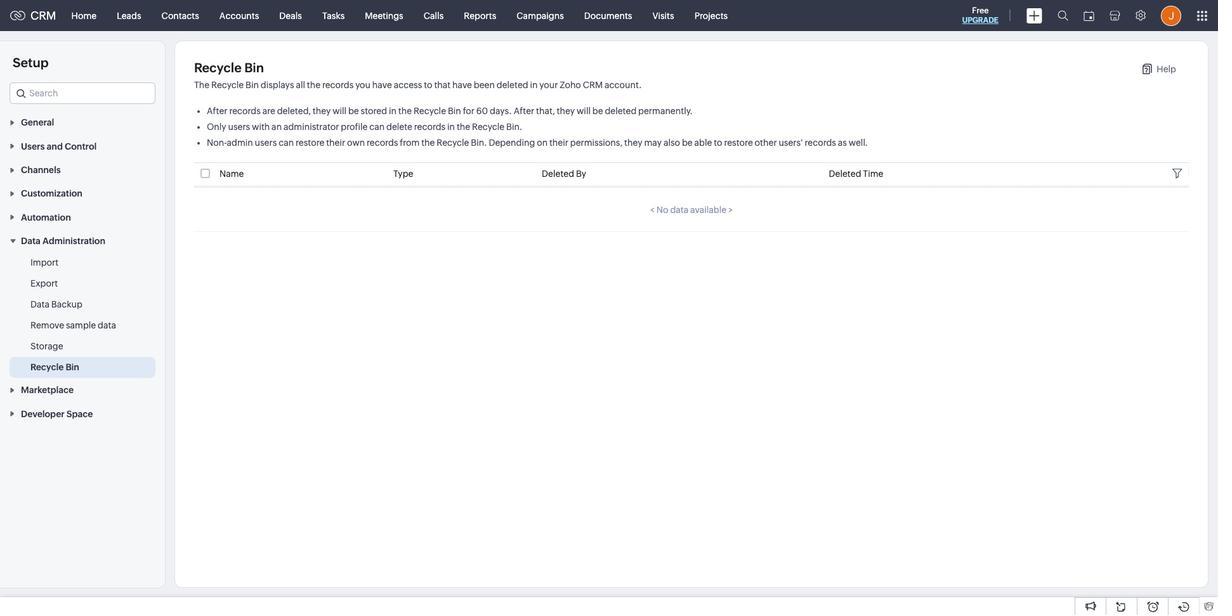 Task type: locate. For each thing, give the bounding box(es) containing it.
data for no
[[670, 205, 689, 215]]

general button
[[0, 110, 165, 134]]

may
[[644, 138, 662, 148]]

data right sample
[[98, 320, 116, 331]]

users down with
[[255, 138, 277, 148]]

data for sample
[[98, 320, 116, 331]]

non-
[[207, 138, 227, 148]]

0 vertical spatial in
[[530, 80, 538, 90]]

restore left other
[[724, 138, 753, 148]]

been
[[474, 80, 495, 90]]

0 vertical spatial to
[[424, 80, 432, 90]]

search element
[[1050, 0, 1076, 31]]

1 restore from the left
[[296, 138, 324, 148]]

contacts
[[162, 10, 199, 21]]

records left as
[[805, 138, 836, 148]]

deleted left by
[[542, 169, 574, 179]]

calls link
[[414, 0, 454, 31]]

have
[[372, 80, 392, 90], [452, 80, 472, 90]]

be up permissions,
[[593, 106, 603, 116]]

0 horizontal spatial bin.
[[471, 138, 487, 148]]

0 horizontal spatial after
[[207, 106, 228, 116]]

1 horizontal spatial in
[[447, 122, 455, 132]]

users
[[21, 141, 45, 151]]

2 will from the left
[[577, 106, 591, 116]]

recycle down 'storage' link at the left bottom
[[30, 362, 64, 373]]

1 vertical spatial data
[[30, 300, 49, 310]]

restore down administrator
[[296, 138, 324, 148]]

recycle bin link
[[30, 361, 79, 374]]

customization button
[[0, 181, 165, 205]]

recycle right the
[[211, 80, 244, 90]]

1 vertical spatial crm
[[583, 80, 603, 90]]

1 horizontal spatial will
[[577, 106, 591, 116]]

will
[[333, 106, 347, 116], [577, 106, 591, 116]]

data up import
[[21, 236, 41, 246]]

import link
[[30, 256, 59, 269]]

can
[[369, 122, 385, 132], [279, 138, 294, 148]]

1 their from the left
[[326, 138, 345, 148]]

60
[[476, 106, 488, 116]]

marketplace
[[21, 385, 74, 396]]

records up from at the left of page
[[414, 122, 446, 132]]

data down export
[[30, 300, 49, 310]]

data administration region
[[0, 253, 165, 378]]

be
[[348, 106, 359, 116], [593, 106, 603, 116], [682, 138, 693, 148]]

bin inside data administration region
[[66, 362, 79, 373]]

0 vertical spatial can
[[369, 122, 385, 132]]

home
[[71, 10, 97, 21]]

0 horizontal spatial will
[[333, 106, 347, 116]]

deleted for deleted by
[[542, 169, 574, 179]]

2 deleted from the left
[[829, 169, 861, 179]]

0 horizontal spatial restore
[[296, 138, 324, 148]]

0 horizontal spatial deleted
[[542, 169, 574, 179]]

have right that
[[452, 80, 472, 90]]

0 vertical spatial crm
[[30, 9, 56, 22]]

1 vertical spatial can
[[279, 138, 294, 148]]

meetings
[[365, 10, 403, 21]]

data inside dropdown button
[[21, 236, 41, 246]]

data for data administration
[[21, 236, 41, 246]]

1 horizontal spatial deleted
[[829, 169, 861, 179]]

contacts link
[[151, 0, 209, 31]]

projects link
[[684, 0, 738, 31]]

their
[[326, 138, 345, 148], [549, 138, 569, 148]]

with
[[252, 122, 270, 132]]

the right all
[[307, 80, 320, 90]]

1 horizontal spatial their
[[549, 138, 569, 148]]

recycle
[[194, 60, 242, 75], [211, 80, 244, 90], [414, 106, 446, 116], [472, 122, 505, 132], [437, 138, 469, 148], [30, 362, 64, 373]]

1 horizontal spatial have
[[452, 80, 472, 90]]

0 vertical spatial data
[[21, 236, 41, 246]]

bin up marketplace dropdown button
[[66, 362, 79, 373]]

0 vertical spatial bin.
[[506, 122, 522, 132]]

records left you
[[322, 80, 354, 90]]

developer
[[21, 409, 65, 419]]

bin left displays
[[246, 80, 259, 90]]

permanently.
[[638, 106, 693, 116]]

deleted by
[[542, 169, 586, 179]]

after up only
[[207, 106, 228, 116]]

0 horizontal spatial data
[[98, 320, 116, 331]]

their right on at the top left
[[549, 138, 569, 148]]

<
[[650, 205, 655, 215]]

can down an
[[279, 138, 294, 148]]

0 vertical spatial data
[[670, 205, 689, 215]]

1 vertical spatial data
[[98, 320, 116, 331]]

1 horizontal spatial restore
[[724, 138, 753, 148]]

calls
[[424, 10, 444, 21]]

crm inside recycle bin the recycle bin displays all the records you have access to that have been deleted in your zoho crm account.
[[583, 80, 603, 90]]

you
[[355, 80, 371, 90]]

they right that, on the top
[[557, 106, 575, 116]]

profile element
[[1154, 0, 1189, 31]]

their left own
[[326, 138, 345, 148]]

in inside recycle bin the recycle bin displays all the records you have access to that have been deleted in your zoho crm account.
[[530, 80, 538, 90]]

to inside after records are deleted, they will be stored in the recycle bin for 60 days. after that, they will be deleted permanently. only users with an administrator profile can delete records in the recycle bin. non-admin users can restore their own records from the recycle bin. depending on their permissions, they may also be able to restore other users' records as well.
[[714, 138, 722, 148]]

users'
[[779, 138, 803, 148]]

able
[[694, 138, 712, 148]]

deleted
[[542, 169, 574, 179], [829, 169, 861, 179]]

remove sample data link
[[30, 319, 116, 332]]

1 horizontal spatial data
[[670, 205, 689, 215]]

data backup
[[30, 300, 82, 310]]

1 horizontal spatial deleted
[[605, 106, 637, 116]]

crm link
[[10, 9, 56, 22]]

bin. up depending
[[506, 122, 522, 132]]

data inside region
[[30, 300, 49, 310]]

to left that
[[424, 80, 432, 90]]

0 horizontal spatial can
[[279, 138, 294, 148]]

documents
[[584, 10, 632, 21]]

deleted right been
[[497, 80, 528, 90]]

0 horizontal spatial users
[[228, 122, 250, 132]]

0 horizontal spatial crm
[[30, 9, 56, 22]]

channels button
[[0, 158, 165, 181]]

None field
[[10, 82, 155, 104]]

data backup link
[[30, 298, 82, 311]]

0 vertical spatial deleted
[[497, 80, 528, 90]]

restore
[[296, 138, 324, 148], [724, 138, 753, 148]]

reports
[[464, 10, 496, 21]]

in down that
[[447, 122, 455, 132]]

remove
[[30, 320, 64, 331]]

users and control
[[21, 141, 97, 151]]

in up delete
[[389, 106, 397, 116]]

data
[[21, 236, 41, 246], [30, 300, 49, 310]]

1 deleted from the left
[[542, 169, 574, 179]]

to right able on the top right of page
[[714, 138, 722, 148]]

1 horizontal spatial can
[[369, 122, 385, 132]]

profile image
[[1161, 5, 1181, 26]]

deleted inside recycle bin the recycle bin displays all the records you have access to that have been deleted in your zoho crm account.
[[497, 80, 528, 90]]

be right also
[[682, 138, 693, 148]]

the
[[307, 80, 320, 90], [398, 106, 412, 116], [457, 122, 470, 132], [421, 138, 435, 148]]

help
[[1157, 64, 1176, 74]]

bin left for
[[448, 106, 461, 116]]

create menu element
[[1019, 0, 1050, 31]]

1 horizontal spatial users
[[255, 138, 277, 148]]

0 horizontal spatial to
[[424, 80, 432, 90]]

in left 'your'
[[530, 80, 538, 90]]

bin.
[[506, 122, 522, 132], [471, 138, 487, 148]]

after left that, on the top
[[514, 106, 534, 116]]

be up profile
[[348, 106, 359, 116]]

storage link
[[30, 340, 63, 353]]

they up administrator
[[313, 106, 331, 116]]

reports link
[[454, 0, 507, 31]]

1 vertical spatial in
[[389, 106, 397, 116]]

export
[[30, 279, 58, 289]]

will down zoho
[[577, 106, 591, 116]]

will up profile
[[333, 106, 347, 116]]

0 horizontal spatial deleted
[[497, 80, 528, 90]]

can down stored
[[369, 122, 385, 132]]

deleted down 'account.'
[[605, 106, 637, 116]]

other
[[755, 138, 777, 148]]

administrator
[[284, 122, 339, 132]]

1 vertical spatial to
[[714, 138, 722, 148]]

backup
[[51, 300, 82, 310]]

campaigns
[[517, 10, 564, 21]]

recycle down for
[[437, 138, 469, 148]]

deleted left time
[[829, 169, 861, 179]]

for
[[463, 106, 475, 116]]

2 their from the left
[[549, 138, 569, 148]]

1 vertical spatial deleted
[[605, 106, 637, 116]]

marketplace button
[[0, 378, 165, 402]]

customization
[[21, 189, 82, 199]]

crm left home
[[30, 9, 56, 22]]

1 horizontal spatial after
[[514, 106, 534, 116]]

2 horizontal spatial in
[[530, 80, 538, 90]]

1 after from the left
[[207, 106, 228, 116]]

1 will from the left
[[333, 106, 347, 116]]

bin
[[244, 60, 264, 75], [246, 80, 259, 90], [448, 106, 461, 116], [66, 362, 79, 373]]

recycle inside data administration region
[[30, 362, 64, 373]]

data inside region
[[98, 320, 116, 331]]

bin up displays
[[244, 60, 264, 75]]

1 horizontal spatial to
[[714, 138, 722, 148]]

to
[[424, 80, 432, 90], [714, 138, 722, 148]]

deleted inside after records are deleted, they will be stored in the recycle bin for 60 days. after that, they will be deleted permanently. only users with an administrator profile can delete records in the recycle bin. non-admin users can restore their own records from the recycle bin. depending on their permissions, they may also be able to restore other users' records as well.
[[605, 106, 637, 116]]

they left may
[[624, 138, 643, 148]]

1 vertical spatial bin.
[[471, 138, 487, 148]]

0 horizontal spatial their
[[326, 138, 345, 148]]

tasks
[[322, 10, 345, 21]]

1 horizontal spatial bin.
[[506, 122, 522, 132]]

and
[[47, 141, 63, 151]]

data right no on the right of page
[[670, 205, 689, 215]]

displays
[[261, 80, 294, 90]]

depending
[[489, 138, 535, 148]]

users up admin in the left of the page
[[228, 122, 250, 132]]

have right you
[[372, 80, 392, 90]]

bin. down 60 at left top
[[471, 138, 487, 148]]

1 horizontal spatial crm
[[583, 80, 603, 90]]

0 horizontal spatial in
[[389, 106, 397, 116]]

users
[[228, 122, 250, 132], [255, 138, 277, 148]]

0 horizontal spatial have
[[372, 80, 392, 90]]

free upgrade
[[962, 6, 999, 25]]

deleted
[[497, 80, 528, 90], [605, 106, 637, 116]]

crm right zoho
[[583, 80, 603, 90]]

>
[[728, 205, 733, 215]]



Task type: vqa. For each thing, say whether or not it's contained in the screenshot.
Add
no



Task type: describe. For each thing, give the bounding box(es) containing it.
recycle down 60 at left top
[[472, 122, 505, 132]]

account.
[[605, 80, 642, 90]]

well.
[[849, 138, 868, 148]]

export link
[[30, 277, 58, 290]]

own
[[347, 138, 365, 148]]

sample
[[66, 320, 96, 331]]

2 restore from the left
[[724, 138, 753, 148]]

deleted for deleted time
[[829, 169, 861, 179]]

1 horizontal spatial they
[[557, 106, 575, 116]]

accounts
[[219, 10, 259, 21]]

also
[[664, 138, 680, 148]]

as
[[838, 138, 847, 148]]

automation
[[21, 212, 71, 223]]

visits
[[653, 10, 674, 21]]

0 vertical spatial users
[[228, 122, 250, 132]]

create menu image
[[1027, 8, 1043, 23]]

records inside recycle bin the recycle bin displays all the records you have access to that have been deleted in your zoho crm account.
[[322, 80, 354, 90]]

automation button
[[0, 205, 165, 229]]

recycle down that
[[414, 106, 446, 116]]

permissions,
[[570, 138, 623, 148]]

meetings link
[[355, 0, 414, 31]]

leads
[[117, 10, 141, 21]]

that,
[[536, 106, 555, 116]]

after records are deleted, they will be stored in the recycle bin for 60 days. after that, they will be deleted permanently. only users with an administrator profile can delete records in the recycle bin. non-admin users can restore their own records from the recycle bin. depending on their permissions, they may also be able to restore other users' records as well.
[[207, 106, 868, 148]]

bin inside after records are deleted, they will be stored in the recycle bin for 60 days. after that, they will be deleted permanently. only users with an administrator profile can delete records in the recycle bin. non-admin users can restore their own records from the recycle bin. depending on their permissions, they may also be able to restore other users' records as well.
[[448, 106, 461, 116]]

2 horizontal spatial they
[[624, 138, 643, 148]]

records up with
[[229, 106, 261, 116]]

an
[[272, 122, 282, 132]]

2 horizontal spatial be
[[682, 138, 693, 148]]

recycle bin
[[30, 362, 79, 373]]

admin
[[227, 138, 253, 148]]

from
[[400, 138, 420, 148]]

general
[[21, 118, 54, 128]]

2 have from the left
[[452, 80, 472, 90]]

space
[[67, 409, 93, 419]]

to inside recycle bin the recycle bin displays all the records you have access to that have been deleted in your zoho crm account.
[[424, 80, 432, 90]]

all
[[296, 80, 305, 90]]

administration
[[42, 236, 105, 246]]

home link
[[61, 0, 107, 31]]

days.
[[490, 106, 512, 116]]

the up delete
[[398, 106, 412, 116]]

control
[[65, 141, 97, 151]]

import
[[30, 258, 59, 268]]

projects
[[695, 10, 728, 21]]

delete
[[386, 122, 412, 132]]

deleted time
[[829, 169, 884, 179]]

campaigns link
[[507, 0, 574, 31]]

1 horizontal spatial be
[[593, 106, 603, 116]]

are
[[262, 106, 275, 116]]

your
[[540, 80, 558, 90]]

leads link
[[107, 0, 151, 31]]

developer space
[[21, 409, 93, 419]]

upgrade
[[962, 16, 999, 25]]

only
[[207, 122, 226, 132]]

time
[[863, 169, 884, 179]]

zoho
[[560, 80, 581, 90]]

deals link
[[269, 0, 312, 31]]

access
[[394, 80, 422, 90]]

2 after from the left
[[514, 106, 534, 116]]

0 horizontal spatial be
[[348, 106, 359, 116]]

the inside recycle bin the recycle bin displays all the records you have access to that have been deleted in your zoho crm account.
[[307, 80, 320, 90]]

storage
[[30, 341, 63, 352]]

that
[[434, 80, 451, 90]]

free
[[972, 6, 989, 15]]

accounts link
[[209, 0, 269, 31]]

channels
[[21, 165, 61, 175]]

2 vertical spatial in
[[447, 122, 455, 132]]

deals
[[279, 10, 302, 21]]

0 horizontal spatial they
[[313, 106, 331, 116]]

the right from at the left of page
[[421, 138, 435, 148]]

the down for
[[457, 122, 470, 132]]

remove sample data
[[30, 320, 116, 331]]

the
[[194, 80, 210, 90]]

recycle bin the recycle bin displays all the records you have access to that have been deleted in your zoho crm account.
[[194, 60, 642, 90]]

users and control button
[[0, 134, 165, 158]]

search image
[[1058, 10, 1069, 21]]

Search text field
[[10, 83, 155, 103]]

available
[[690, 205, 727, 215]]

data administration button
[[0, 229, 165, 253]]

profile
[[341, 122, 368, 132]]

1 vertical spatial users
[[255, 138, 277, 148]]

data for data backup
[[30, 300, 49, 310]]

data administration
[[21, 236, 105, 246]]

documents link
[[574, 0, 642, 31]]

no
[[657, 205, 669, 215]]

developer space button
[[0, 402, 165, 426]]

1 have from the left
[[372, 80, 392, 90]]

calendar image
[[1084, 10, 1095, 21]]

records down delete
[[367, 138, 398, 148]]

recycle up the
[[194, 60, 242, 75]]

visits link
[[642, 0, 684, 31]]

stored
[[361, 106, 387, 116]]



